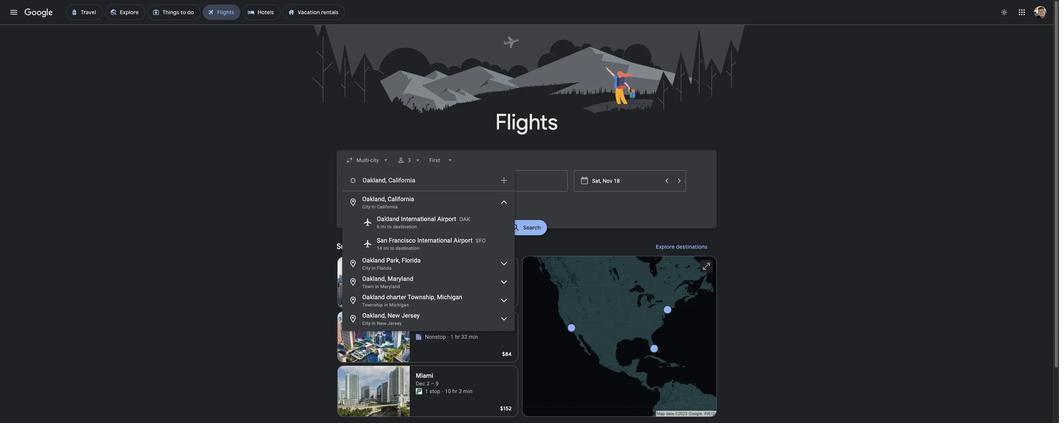 Task type: describe. For each thing, give the bounding box(es) containing it.
oakland for charter
[[363, 294, 385, 301]]

oakland, maryland town in maryland
[[363, 275, 414, 290]]

0 vertical spatial jersey
[[402, 312, 420, 320]]

search button
[[507, 220, 547, 236]]

california for ‌, california
[[389, 177, 416, 184]]

city for oakland park, florida
[[363, 266, 371, 271]]

township
[[363, 303, 383, 308]]

159 US dollars text field
[[501, 297, 512, 303]]

6 for international
[[377, 224, 380, 230]]

california for oakland, california city in california
[[388, 196, 415, 203]]

enter your origin dialog
[[343, 170, 515, 331]]

$152
[[501, 405, 512, 412]]

to inside san francisco international airport sfo 14 mi to destination
[[390, 246, 395, 251]]

oakland international airport (oak) option
[[343, 212, 515, 233]]

0 vertical spatial florida
[[402, 257, 421, 264]]

 image for miami
[[442, 388, 444, 395]]

2 vertical spatial new
[[377, 321, 387, 326]]

oakland, new jersey city in new jersey
[[363, 312, 420, 326]]

0 vertical spatial maryland
[[388, 275, 414, 283]]

min for los angeles
[[469, 334, 478, 340]]

york
[[430, 264, 443, 271]]

frontier and spirit image
[[416, 280, 422, 286]]

dec inside the 'new york dec 2 – 9'
[[416, 272, 426, 278]]

‌, california
[[386, 177, 416, 184]]

angeles
[[427, 318, 451, 326]]

3
[[408, 157, 411, 163]]

to inside oakland international airport oak 6 mi to destination
[[388, 224, 392, 230]]

new york dec 2 – 9
[[416, 264, 443, 278]]

los angeles nov 30 – dec 6
[[416, 318, 453, 333]]

in inside oakland, california city in california
[[372, 204, 376, 210]]

park,
[[387, 257, 400, 264]]

1 stop
[[425, 389, 441, 395]]

list box inside the flight search box
[[343, 191, 515, 331]]

nov
[[416, 326, 426, 333]]

suggested trips from san francisco region
[[337, 238, 717, 420]]

main menu image
[[9, 8, 18, 17]]

Where else? text field
[[363, 171, 495, 190]]

international inside oakland international airport oak 6 mi to destination
[[401, 216, 436, 223]]

oakland, for oakland, california
[[363, 196, 386, 203]]

14
[[377, 246, 382, 251]]

2 – 9 inside the 'new york dec 2 – 9'
[[427, 272, 439, 278]]

new inside the 'new york dec 2 – 9'
[[416, 264, 429, 271]]

$159
[[501, 297, 512, 303]]

destination inside san francisco international airport sfo 14 mi to destination
[[396, 246, 420, 251]]

3 button
[[394, 151, 425, 170]]

destination inside oakland international airport oak 6 mi to destination
[[393, 224, 417, 230]]

san inside san francisco international airport sfo 14 mi to destination
[[377, 237, 388, 244]]

oakland, for oakland, new jersey
[[363, 312, 386, 320]]

charter
[[387, 294, 406, 301]]

toggle nearby airports for oakland park, florida image
[[500, 259, 509, 269]]

toggle nearby airports for oakland, california image
[[500, 198, 509, 207]]

1 hr 32 min
[[451, 334, 478, 340]]

san francisco international airport (sfo) option
[[343, 233, 515, 255]]

oakland, for oakland, maryland
[[363, 275, 386, 283]]

miami dec 2 – 9
[[416, 372, 439, 387]]

san francisco international airport sfo 14 mi to destination
[[377, 237, 486, 251]]

1 vertical spatial michigan
[[390, 303, 409, 308]]

search
[[524, 224, 541, 231]]

6 for angeles
[[450, 326, 453, 333]]

stop
[[430, 389, 441, 395]]



Task type: vqa. For each thing, say whether or not it's contained in the screenshot.
Stops "popup button"
no



Task type: locate. For each thing, give the bounding box(es) containing it.
airport
[[438, 216, 457, 223], [454, 237, 473, 244]]

mi right 14 at the left of page
[[384, 246, 389, 251]]

0 horizontal spatial san
[[377, 237, 388, 244]]

0 vertical spatial  image
[[448, 333, 449, 341]]

toggle nearby airports for oakland charter township, michigan image
[[500, 296, 509, 305]]

florida down from
[[402, 257, 421, 264]]

destination up park, at the left of the page
[[396, 246, 420, 251]]

2 dec from the top
[[416, 381, 426, 387]]

1 vertical spatial city
[[363, 266, 371, 271]]

oakland inside oakland charter township, michigan township in michigan
[[363, 294, 385, 301]]

0 horizontal spatial francisco
[[389, 237, 416, 244]]

1
[[451, 334, 454, 340], [425, 389, 428, 395]]

oakland,
[[363, 196, 386, 203], [363, 275, 386, 283], [363, 312, 386, 320]]

hr left the 2
[[453, 389, 458, 395]]

1 horizontal spatial francisco
[[429, 242, 463, 252]]

30 – dec
[[427, 326, 449, 333]]

in down township
[[372, 321, 376, 326]]

2 horizontal spatial new
[[416, 264, 429, 271]]

2 vertical spatial california
[[377, 204, 398, 210]]

1 vertical spatial destination
[[396, 246, 420, 251]]

city for oakland, new jersey
[[363, 321, 371, 326]]

2 oakland, from the top
[[363, 275, 386, 283]]

1 horizontal spatial new
[[388, 312, 400, 320]]

francisco up park, at the left of the page
[[389, 237, 416, 244]]

airport inside san francisco international airport sfo 14 mi to destination
[[454, 237, 473, 244]]

84 US dollars text field
[[502, 351, 512, 358]]

in right town
[[375, 284, 379, 290]]

international inside san francisco international airport sfo 14 mi to destination
[[418, 237, 452, 244]]

6 inside oakland international airport oak 6 mi to destination
[[377, 224, 380, 230]]

toggle nearby airports for oakland, maryland image
[[500, 278, 509, 287]]

florida down park, at the left of the page
[[377, 266, 392, 271]]

hr left 32
[[455, 334, 460, 340]]

oak
[[460, 216, 470, 222]]

0 horizontal spatial new
[[377, 321, 387, 326]]

mi inside oakland international airport oak 6 mi to destination
[[381, 224, 386, 230]]

california down ‌,
[[377, 204, 398, 210]]

1 vertical spatial 1
[[425, 389, 428, 395]]

in right the add on the top left
[[372, 204, 376, 210]]

dec up frontier icon
[[416, 381, 426, 387]]

1 vertical spatial florida
[[377, 266, 392, 271]]

san
[[377, 237, 388, 244], [414, 242, 427, 252]]

min right the 2
[[464, 389, 473, 395]]

0 vertical spatial california
[[389, 177, 416, 184]]

san inside region
[[414, 242, 427, 252]]

los
[[416, 318, 426, 326]]

3 oakland, from the top
[[363, 312, 386, 320]]

0 vertical spatial 2 – 9
[[427, 272, 439, 278]]

1 right frontier icon
[[425, 389, 428, 395]]

francisco inside suggested trips from san francisco region
[[429, 242, 463, 252]]

explore
[[656, 244, 675, 250]]

1 2 – 9 from the top
[[427, 272, 439, 278]]

francisco
[[389, 237, 416, 244], [429, 242, 463, 252]]

maryland up charter
[[381, 284, 400, 290]]

1 vertical spatial oakland,
[[363, 275, 386, 283]]

oakland park, florida option
[[343, 255, 515, 273]]

in inside oakland park, florida city in florida
[[372, 266, 376, 271]]

1 horizontal spatial  image
[[448, 333, 449, 341]]

township,
[[408, 294, 436, 301]]

Flight search field
[[331, 150, 723, 331]]

airport inside oakland international airport oak 6 mi to destination
[[438, 216, 457, 223]]

1 dec from the top
[[416, 272, 426, 278]]

oakland, california city in california
[[363, 196, 415, 210]]

michigan down oakland, maryland option
[[437, 294, 463, 301]]

2 city from the top
[[363, 266, 371, 271]]

2 2 – 9 from the top
[[427, 381, 439, 387]]

2 vertical spatial oakland
[[363, 294, 385, 301]]

1 vertical spatial new
[[388, 312, 400, 320]]

oakland, inside oakland, maryland town in maryland
[[363, 275, 386, 283]]

origin, select multiple airports image
[[500, 176, 509, 185]]

international down oakland, california option
[[401, 216, 436, 223]]

maryland
[[388, 275, 414, 283], [381, 284, 400, 290]]

1 horizontal spatial san
[[414, 242, 427, 252]]

2 vertical spatial city
[[363, 321, 371, 326]]

suggested trips from san francisco
[[337, 242, 463, 252]]

city inside oakland, new jersey city in new jersey
[[363, 321, 371, 326]]

city inside oakland park, florida city in florida
[[363, 266, 371, 271]]

6
[[377, 224, 380, 230], [450, 326, 453, 333]]

0 vertical spatial 6
[[377, 224, 380, 230]]

1 vertical spatial oakland
[[363, 257, 385, 264]]

2 – 9 inside miami dec 2 – 9
[[427, 381, 439, 387]]

dec inside miami dec 2 – 9
[[416, 381, 426, 387]]

6 inside los angeles nov 30 – dec 6
[[450, 326, 453, 333]]

in down charter
[[384, 303, 388, 308]]

new
[[416, 264, 429, 271], [388, 312, 400, 320], [377, 321, 387, 326]]

airport left sfo at the left bottom of page
[[454, 237, 473, 244]]

city
[[363, 204, 371, 210], [363, 266, 371, 271], [363, 321, 371, 326]]

1 vertical spatial dec
[[416, 381, 426, 387]]

list box containing oakland, california
[[343, 191, 515, 331]]

1 for 1 hr 32 min
[[451, 334, 454, 340]]

$84
[[502, 351, 512, 358]]

min for miami
[[464, 389, 473, 395]]

oakland for international
[[377, 216, 400, 223]]

1 vertical spatial to
[[390, 246, 395, 251]]

explore destinations
[[656, 244, 708, 250]]

min right 32
[[469, 334, 478, 340]]

0 vertical spatial hr
[[455, 334, 460, 340]]

destination up from
[[393, 224, 417, 230]]

oakland
[[377, 216, 400, 223], [363, 257, 385, 264], [363, 294, 385, 301]]

0 vertical spatial new
[[416, 264, 429, 271]]

list box
[[343, 191, 515, 331]]

oakland up township
[[363, 294, 385, 301]]

jersey
[[402, 312, 420, 320], [388, 321, 402, 326]]

mi
[[381, 224, 386, 230], [384, 246, 389, 251]]

1 vertical spatial international
[[418, 237, 452, 244]]

dec up frontier and spirit image
[[416, 272, 426, 278]]

in up town
[[372, 266, 376, 271]]

None field
[[343, 153, 393, 167], [427, 153, 457, 167], [343, 153, 393, 167], [427, 153, 457, 167]]

1 vertical spatial  image
[[442, 388, 444, 395]]

 image left the 10
[[442, 388, 444, 395]]

international down oakland international airport (oak) 'option'
[[418, 237, 452, 244]]

frontier image
[[416, 389, 422, 395]]

1 left 32
[[451, 334, 454, 340]]

1 horizontal spatial michigan
[[437, 294, 463, 301]]

0 vertical spatial michigan
[[437, 294, 463, 301]]

oakland charter township, michigan option
[[343, 292, 515, 310]]

town
[[363, 284, 374, 290]]

oakland, inside oakland, california city in california
[[363, 196, 386, 203]]

oakland international airport oak 6 mi to destination
[[377, 216, 470, 230]]

oakland, new jersey option
[[343, 310, 515, 328]]

6 up trips
[[377, 224, 380, 230]]

florida
[[402, 257, 421, 264], [377, 266, 392, 271]]

mi inside san francisco international airport sfo 14 mi to destination
[[384, 246, 389, 251]]

california
[[389, 177, 416, 184], [388, 196, 415, 203], [377, 204, 398, 210]]

0 vertical spatial min
[[469, 334, 478, 340]]

0 horizontal spatial  image
[[442, 388, 444, 395]]

from
[[395, 242, 412, 252]]

1 vertical spatial airport
[[454, 237, 473, 244]]

trips
[[377, 242, 393, 252]]

mi up trips
[[381, 224, 386, 230]]

maryland down oakland park, florida city in florida
[[388, 275, 414, 283]]

airport left oak
[[438, 216, 457, 223]]

hr
[[455, 334, 460, 340], [453, 389, 458, 395]]

international
[[401, 216, 436, 223], [418, 237, 452, 244]]

to up trips
[[388, 224, 392, 230]]

1 vertical spatial min
[[464, 389, 473, 395]]

‌,
[[386, 177, 387, 184]]

united image
[[416, 334, 422, 340]]

add
[[352, 201, 363, 208]]

in
[[372, 204, 376, 210], [372, 266, 376, 271], [375, 284, 379, 290], [384, 303, 388, 308], [372, 321, 376, 326]]

new down township
[[377, 321, 387, 326]]

1 vertical spatial mi
[[384, 246, 389, 251]]

6 right 30 – dec
[[450, 326, 453, 333]]

michigan
[[437, 294, 463, 301], [390, 303, 409, 308]]

in inside oakland charter township, michigan township in michigan
[[384, 303, 388, 308]]

0 horizontal spatial florida
[[377, 266, 392, 271]]

2 vertical spatial oakland,
[[363, 312, 386, 320]]

0 vertical spatial destination
[[393, 224, 417, 230]]

michigan down charter
[[390, 303, 409, 308]]

 image for los angeles
[[448, 333, 449, 341]]

0 horizontal spatial michigan
[[390, 303, 409, 308]]

0 vertical spatial international
[[401, 216, 436, 223]]

1 city from the top
[[363, 204, 371, 210]]

0 vertical spatial mi
[[381, 224, 386, 230]]

2 – 9 down york
[[427, 272, 439, 278]]

new down charter
[[388, 312, 400, 320]]

oakland, inside oakland, new jersey city in new jersey
[[363, 312, 386, 320]]

city inside oakland, california city in california
[[363, 204, 371, 210]]

new left york
[[416, 264, 429, 271]]

dec
[[416, 272, 426, 278], [416, 381, 426, 387]]

3 city from the top
[[363, 321, 371, 326]]

1 vertical spatial maryland
[[381, 284, 400, 290]]

california right ‌,
[[389, 177, 416, 184]]

oakland, maryland option
[[343, 273, 515, 292]]

oakland inside oakland international airport oak 6 mi to destination
[[377, 216, 400, 223]]

to
[[388, 224, 392, 230], [390, 246, 395, 251]]

jersey left los
[[388, 321, 402, 326]]

152 US dollars text field
[[501, 405, 512, 412]]

0 vertical spatial city
[[363, 204, 371, 210]]

oakland charter township, michigan township in michigan
[[363, 294, 463, 308]]

francisco inside san francisco international airport sfo 14 mi to destination
[[389, 237, 416, 244]]

san right from
[[414, 242, 427, 252]]

change appearance image
[[996, 3, 1014, 21]]

hr for miami
[[453, 389, 458, 395]]

Departure text field
[[593, 171, 661, 191]]

miami
[[416, 372, 434, 380]]

1 for 1 stop
[[425, 389, 428, 395]]

1 vertical spatial jersey
[[388, 321, 402, 326]]

0 vertical spatial dec
[[416, 272, 426, 278]]

0 vertical spatial oakland
[[377, 216, 400, 223]]

2 – 9
[[427, 272, 439, 278], [427, 381, 439, 387]]

in inside oakland, maryland town in maryland
[[375, 284, 379, 290]]

california down ‌, california
[[388, 196, 415, 203]]

1 vertical spatial 6
[[450, 326, 453, 333]]

2 – 9 up 1 stop
[[427, 381, 439, 387]]

1 vertical spatial california
[[388, 196, 415, 203]]

32
[[462, 334, 468, 340]]

in inside oakland, new jersey city in new jersey
[[372, 321, 376, 326]]

1 horizontal spatial florida
[[402, 257, 421, 264]]

oakland for park,
[[363, 257, 385, 264]]

0 horizontal spatial 1
[[425, 389, 428, 395]]

oakland down oakland, california city in california
[[377, 216, 400, 223]]

sfo
[[476, 238, 486, 244]]

add flight button
[[343, 198, 386, 210]]

 image
[[448, 333, 449, 341], [442, 388, 444, 395]]

0 vertical spatial oakland,
[[363, 196, 386, 203]]

explore destinations button
[[647, 238, 717, 256]]

0 vertical spatial 1
[[451, 334, 454, 340]]

flights
[[496, 109, 558, 136]]

 image right the nonstop
[[448, 333, 449, 341]]

flight
[[364, 201, 377, 208]]

francisco up york
[[429, 242, 463, 252]]

10
[[445, 389, 451, 395]]

10 hr 2 min
[[445, 389, 473, 395]]

oakland inside oakland park, florida city in florida
[[363, 257, 385, 264]]

1 horizontal spatial 6
[[450, 326, 453, 333]]

2
[[459, 389, 462, 395]]

toggle nearby airports for oakland, new jersey image
[[500, 315, 509, 324]]

suggested
[[337, 242, 375, 252]]

add flight
[[352, 201, 377, 208]]

nonstop
[[425, 334, 446, 340]]

min
[[469, 334, 478, 340], [464, 389, 473, 395]]

oakland park, florida city in florida
[[363, 257, 421, 271]]

to left from
[[390, 246, 395, 251]]

hr for los angeles
[[455, 334, 460, 340]]

0 vertical spatial airport
[[438, 216, 457, 223]]

oakland, california option
[[343, 193, 515, 212]]

destination
[[393, 224, 417, 230], [396, 246, 420, 251]]

jersey down oakland charter township, michigan township in michigan
[[402, 312, 420, 320]]

1 horizontal spatial 1
[[451, 334, 454, 340]]

1 vertical spatial hr
[[453, 389, 458, 395]]

san up 14 at the left of page
[[377, 237, 388, 244]]

destinations
[[677, 244, 708, 250]]

1 vertical spatial 2 – 9
[[427, 381, 439, 387]]

0 vertical spatial to
[[388, 224, 392, 230]]

1 oakland, from the top
[[363, 196, 386, 203]]

oakland down 14 at the left of page
[[363, 257, 385, 264]]

0 horizontal spatial 6
[[377, 224, 380, 230]]



